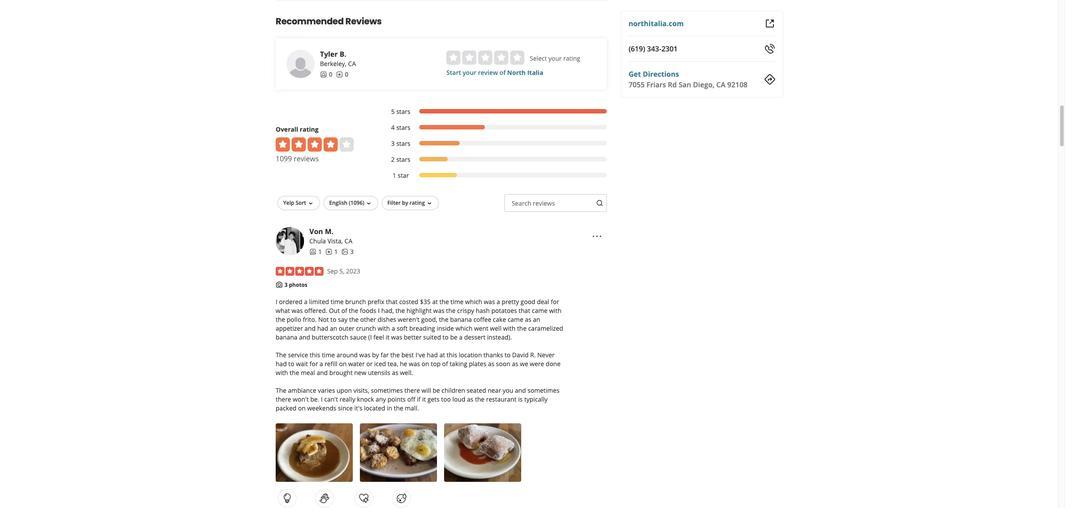 Task type: locate. For each thing, give the bounding box(es) containing it.
outer
[[339, 324, 355, 333]]

1 left "star"
[[393, 171, 396, 180]]

0 vertical spatial at
[[432, 298, 438, 306]]

i left 'had,'
[[378, 306, 380, 315]]

reviews element for m.
[[325, 247, 338, 256]]

tyler
[[320, 49, 338, 59]]

1 horizontal spatial rating
[[410, 199, 425, 207]]

2 vertical spatial of
[[442, 360, 448, 368]]

the up 'weren't'
[[396, 306, 405, 315]]

off
[[407, 395, 415, 404]]

other
[[360, 315, 376, 324]]

stars down 4 stars
[[396, 139, 411, 148]]

came down potatoes
[[508, 315, 524, 324]]

sometimes
[[371, 386, 403, 395], [528, 386, 560, 395]]

1 star
[[393, 171, 409, 180]]

was up pollo
[[292, 306, 303, 315]]

was
[[484, 298, 495, 306], [292, 306, 303, 315], [433, 306, 445, 315], [391, 333, 402, 342], [359, 351, 371, 359], [409, 360, 420, 368]]

1 for 16 friends v2 icon
[[318, 247, 322, 256]]

had,
[[381, 306, 394, 315]]

the up packed
[[276, 386, 287, 395]]

it right if
[[422, 395, 426, 404]]

0 vertical spatial came
[[532, 306, 548, 315]]

not
[[318, 315, 329, 324]]

0 right 16 friends v2 image
[[329, 70, 333, 78]]

ordered
[[279, 298, 303, 306]]

0 vertical spatial which
[[465, 298, 482, 306]]

rating right "select"
[[563, 54, 580, 62]]

was up "hash"
[[484, 298, 495, 306]]

0 vertical spatial 3
[[391, 139, 395, 148]]

as down seated
[[467, 395, 474, 404]]

on down won't
[[298, 404, 306, 412]]

directions
[[643, 69, 679, 79]]

2 sometimes from the left
[[528, 386, 560, 395]]

it inside i ordered a limited time brunch prefix that costed $35 at the time which was a pretty good deal for what was offered. out of the foods i had, the highlight was the crispy hash potatoes that came with the pollo frito. not to say the other dishes weren't good, the banana coffee cake came as an appetizer and had an outer crunch with a soft breading inside which went well with the caramelized banana and butterscotch sauce (i feel it was better suited to be a dessert instead).
[[386, 333, 390, 342]]

by
[[402, 199, 408, 207], [372, 351, 379, 359]]

0 vertical spatial ca
[[348, 59, 356, 68]]

3 for 3 photos
[[285, 281, 288, 289]]

sometimes up any
[[371, 386, 403, 395]]

be up gets
[[433, 386, 440, 395]]

1 vertical spatial by
[[372, 351, 379, 359]]

filter reviews by 3 stars rating element
[[382, 139, 607, 148]]

  text field
[[505, 194, 607, 212]]

northitalia.com link
[[629, 19, 684, 28]]

1 vertical spatial ca
[[716, 80, 725, 90]]

0 horizontal spatial that
[[386, 298, 398, 306]]

friends element down berkeley,
[[320, 70, 333, 79]]

i up what
[[276, 298, 278, 306]]

it
[[386, 333, 390, 342], [422, 395, 426, 404]]

were
[[530, 360, 544, 368]]

3 stars from the top
[[396, 139, 411, 148]]

cake
[[493, 315, 506, 324]]

time up refill
[[322, 351, 335, 359]]

the for the service this time around was by far the best i've had at this location thanks to david r. never had to wait for a refill on water or iced tea, he was on top of taking plates as soon as we were done with the meal and brought new utensils as well.
[[276, 351, 287, 359]]

the up 'tea,'
[[390, 351, 400, 359]]

for up meal
[[310, 360, 318, 368]]

1 horizontal spatial had
[[317, 324, 328, 333]]

2 the from the top
[[276, 386, 287, 395]]

i've
[[416, 351, 425, 359]]

1 vertical spatial it
[[422, 395, 426, 404]]

0 horizontal spatial had
[[276, 360, 287, 368]]

ca up photos 'element'
[[345, 237, 352, 245]]

too
[[441, 395, 451, 404]]

1 0 from the left
[[329, 70, 333, 78]]

0 horizontal spatial your
[[463, 68, 477, 77]]

photos
[[289, 281, 307, 289]]

1 right 16 review v2 image
[[334, 247, 338, 256]]

better
[[404, 333, 422, 342]]

16 chevron down v2 image right filter by rating at the top of page
[[426, 200, 433, 207]]

refill
[[325, 360, 338, 368]]

24 external link v2 image
[[765, 18, 775, 29]]

0 vertical spatial the
[[276, 351, 287, 359]]

1 vertical spatial that
[[519, 306, 530, 315]]

select your rating
[[530, 54, 580, 62]]

that down good
[[519, 306, 530, 315]]

1 vertical spatial for
[[310, 360, 318, 368]]

ca left 92108
[[716, 80, 725, 90]]

0 horizontal spatial banana
[[276, 333, 298, 342]]

had
[[317, 324, 328, 333], [427, 351, 438, 359], [276, 360, 287, 368]]

0 inside the friends element
[[329, 70, 333, 78]]

north
[[507, 68, 526, 77]]

2 horizontal spatial had
[[427, 351, 438, 359]]

0 horizontal spatial 0
[[329, 70, 333, 78]]

at up 'top'
[[440, 351, 445, 359]]

an up caramelized
[[533, 315, 540, 324]]

your
[[549, 54, 562, 62], [463, 68, 477, 77]]

0
[[329, 70, 333, 78], [345, 70, 348, 78]]

rating element
[[447, 50, 525, 65]]

your right start
[[463, 68, 477, 77]]

by inside "popup button"
[[402, 199, 408, 207]]

2 this from the left
[[447, 351, 457, 359]]

reviews down 4 star rating image
[[294, 154, 319, 164]]

select
[[530, 54, 547, 62]]

1 horizontal spatial your
[[549, 54, 562, 62]]

1 horizontal spatial came
[[532, 306, 548, 315]]

a inside the service this time around was by far the best i've had at this location thanks to david r. never had to wait for a refill on water or iced tea, he was on top of taking plates as soon as we were done with the meal and brought new utensils as well.
[[320, 360, 323, 368]]

0 horizontal spatial rating
[[300, 125, 319, 133]]

1 right 16 friends v2 icon
[[318, 247, 322, 256]]

4 stars from the top
[[396, 155, 411, 164]]

3
[[391, 139, 395, 148], [350, 247, 354, 256], [285, 281, 288, 289]]

packed
[[276, 404, 297, 412]]

of inside i ordered a limited time brunch prefix that costed $35 at the time which was a pretty good deal for what was offered. out of the foods i had, the highlight was the crispy hash potatoes that came with the pollo frito. not to say the other dishes weren't good, the banana coffee cake came as an appetizer and had an outer crunch with a soft breading inside which went well with the caramelized banana and butterscotch sauce (i feel it was better suited to be a dessert instead).
[[341, 306, 347, 315]]

and down frito.
[[305, 324, 316, 333]]

1 horizontal spatial sometimes
[[528, 386, 560, 395]]

0 horizontal spatial sometimes
[[371, 386, 403, 395]]

b.
[[340, 49, 346, 59]]

of left north
[[500, 68, 506, 77]]

to down out
[[331, 315, 337, 324]]

3 right 16 camera v2 image
[[285, 281, 288, 289]]

with up instead).
[[503, 324, 516, 333]]

and up "is" at bottom
[[515, 386, 526, 395]]

banana down appetizer
[[276, 333, 298, 342]]

0 vertical spatial banana
[[450, 315, 472, 324]]

rating for select your rating
[[563, 54, 580, 62]]

the left caramelized
[[517, 324, 527, 333]]

i inside the ambiance varies upon visits, sometimes there will be children seated near you and sometimes there won't be. i can't really knock any points off if it gets too loud as the restaurant is typically packed on weekends since it's located in the mall.
[[321, 395, 323, 404]]

0 vertical spatial by
[[402, 199, 408, 207]]

0 for 16 friends v2 image
[[329, 70, 333, 78]]

david
[[512, 351, 529, 359]]

1 vertical spatial friends element
[[309, 247, 322, 256]]

friends element down chula at top
[[309, 247, 322, 256]]

von
[[309, 226, 323, 236]]

0 horizontal spatial on
[[298, 404, 306, 412]]

1 this from the left
[[310, 351, 320, 359]]

be.
[[310, 395, 319, 404]]

be down inside
[[450, 333, 458, 342]]

the right $35
[[440, 298, 449, 306]]

1 vertical spatial an
[[330, 324, 337, 333]]

2 horizontal spatial 3
[[391, 139, 395, 148]]

of up say
[[341, 306, 347, 315]]

which up crispy
[[465, 298, 482, 306]]

reviews element containing 0
[[336, 70, 348, 79]]

had up 'top'
[[427, 351, 438, 359]]

1 horizontal spatial it
[[422, 395, 426, 404]]

1 vertical spatial reviews
[[533, 199, 555, 207]]

3 for 3 stars
[[391, 139, 395, 148]]

on down "i've"
[[422, 360, 429, 368]]

0 horizontal spatial by
[[372, 351, 379, 359]]

rating inside "popup button"
[[410, 199, 425, 207]]

0 vertical spatial that
[[386, 298, 398, 306]]

stars for 2 stars
[[396, 155, 411, 164]]

0 horizontal spatial this
[[310, 351, 320, 359]]

16 chevron down v2 image inside 'filter by rating' "popup button"
[[426, 200, 433, 207]]

0 horizontal spatial 3
[[285, 281, 288, 289]]

1 horizontal spatial banana
[[450, 315, 472, 324]]

0 vertical spatial there
[[405, 386, 420, 395]]

ca inside get directions 7055 friars rd san diego, ca 92108
[[716, 80, 725, 90]]

friars
[[647, 80, 666, 90]]

0 vertical spatial be
[[450, 333, 458, 342]]

von m. chula vista, ca
[[309, 226, 352, 245]]

the ambiance varies upon visits, sometimes there will be children seated near you and sometimes there won't be. i can't really knock any points off if it gets too loud as the restaurant is typically packed on weekends since it's located in the mall.
[[276, 386, 560, 412]]

1 horizontal spatial 16 chevron down v2 image
[[426, 200, 433, 207]]

photos element
[[341, 247, 354, 256]]

an up the butterscotch
[[330, 324, 337, 333]]

1 for 16 review v2 image
[[334, 247, 338, 256]]

0 right 16 review v2 icon
[[345, 70, 348, 78]]

3 photos
[[285, 281, 307, 289]]

appetizer
[[276, 324, 303, 333]]

1 vertical spatial reviews element
[[325, 247, 338, 256]]

filter reviews by 4 stars rating element
[[382, 123, 607, 132]]

1 vertical spatial your
[[463, 68, 477, 77]]

at right $35
[[432, 298, 438, 306]]

rating up 4 star rating image
[[300, 125, 319, 133]]

get directions 7055 friars rd san diego, ca 92108
[[629, 69, 748, 90]]

had inside i ordered a limited time brunch prefix that costed $35 at the time which was a pretty good deal for what was offered. out of the foods i had, the highlight was the crispy hash potatoes that came with the pollo frito. not to say the other dishes weren't good, the banana coffee cake came as an appetizer and had an outer crunch with a soft breading inside which went well with the caramelized banana and butterscotch sauce (i feel it was better suited to be a dessert instead).
[[317, 324, 328, 333]]

meal
[[301, 369, 315, 377]]

friends element containing 1
[[309, 247, 322, 256]]

there up off on the left of page
[[405, 386, 420, 395]]

friends element containing 0
[[320, 70, 333, 79]]

a left limited
[[304, 298, 308, 306]]

for right deal
[[551, 298, 559, 306]]

yelp sort button
[[278, 196, 320, 210]]

be inside the ambiance varies upon visits, sometimes there will be children seated near you and sometimes there won't be. i can't really knock any points off if it gets too loud as the restaurant is typically packed on weekends since it's located in the mall.
[[433, 386, 440, 395]]

stars right 5
[[396, 107, 411, 116]]

4 star rating image
[[276, 137, 354, 152]]

be inside i ordered a limited time brunch prefix that costed $35 at the time which was a pretty good deal for what was offered. out of the foods i had, the highlight was the crispy hash potatoes that came with the pollo frito. not to say the other dishes weren't good, the banana coffee cake came as an appetizer and had an outer crunch with a soft breading inside which went well with the caramelized banana and butterscotch sauce (i feel it was better suited to be a dessert instead).
[[450, 333, 458, 342]]

3 inside photos 'element'
[[350, 247, 354, 256]]

reviews for 1099 reviews
[[294, 154, 319, 164]]

1 vertical spatial at
[[440, 351, 445, 359]]

1 vertical spatial which
[[456, 324, 473, 333]]

the down what
[[276, 315, 285, 324]]

time up crispy
[[451, 298, 464, 306]]

banana
[[450, 315, 472, 324], [276, 333, 298, 342]]

reviews right the 'search'
[[533, 199, 555, 207]]

2 vertical spatial rating
[[410, 199, 425, 207]]

0 vertical spatial your
[[549, 54, 562, 62]]

0 vertical spatial had
[[317, 324, 328, 333]]

vista,
[[328, 237, 343, 245]]

1 vertical spatial rating
[[300, 125, 319, 133]]

0 horizontal spatial 16 chevron down v2 image
[[307, 200, 314, 207]]

1 horizontal spatial of
[[442, 360, 448, 368]]

reviews element containing 1
[[325, 247, 338, 256]]

1 vertical spatial 3
[[350, 247, 354, 256]]

came
[[532, 306, 548, 315], [508, 315, 524, 324]]

reviews element down berkeley,
[[336, 70, 348, 79]]

(619) 343-2301
[[629, 44, 678, 54]]

0 horizontal spatial reviews
[[294, 154, 319, 164]]

the left service
[[276, 351, 287, 359]]

1 horizontal spatial 0
[[345, 70, 348, 78]]

of right 'top'
[[442, 360, 448, 368]]

on
[[339, 360, 347, 368], [422, 360, 429, 368], [298, 404, 306, 412]]

0 vertical spatial friends element
[[320, 70, 333, 79]]

by right filter
[[402, 199, 408, 207]]

0 horizontal spatial there
[[276, 395, 291, 404]]

0 horizontal spatial came
[[508, 315, 524, 324]]

2 vertical spatial ca
[[345, 237, 352, 245]]

16 chevron down v2 image right sort on the top left
[[307, 200, 314, 207]]

crispy
[[457, 306, 474, 315]]

sometimes up typically at the bottom of page
[[528, 386, 560, 395]]

had down not
[[317, 324, 328, 333]]

0 vertical spatial an
[[533, 315, 540, 324]]

wait
[[296, 360, 308, 368]]

0 vertical spatial it
[[386, 333, 390, 342]]

the inside the ambiance varies upon visits, sometimes there will be children seated near you and sometimes there won't be. i can't really knock any points off if it gets too loud as the restaurant is typically packed on weekends since it's located in the mall.
[[276, 386, 287, 395]]

0 horizontal spatial of
[[341, 306, 347, 315]]

2 vertical spatial i
[[321, 395, 323, 404]]

inside
[[437, 324, 454, 333]]

will
[[422, 386, 431, 395]]

None radio
[[447, 50, 461, 65], [479, 50, 493, 65], [447, 50, 461, 65], [479, 50, 493, 65]]

1 stars from the top
[[396, 107, 411, 116]]

1 vertical spatial be
[[433, 386, 440, 395]]

1 horizontal spatial for
[[551, 298, 559, 306]]

0 horizontal spatial 1
[[318, 247, 322, 256]]

0 vertical spatial of
[[500, 68, 506, 77]]

it right feel
[[386, 333, 390, 342]]

time up out
[[331, 298, 344, 306]]

caramelized
[[528, 324, 563, 333]]

to left wait
[[288, 360, 294, 368]]

an
[[533, 315, 540, 324], [330, 324, 337, 333]]

overall rating
[[276, 125, 319, 133]]

2 horizontal spatial rating
[[563, 54, 580, 62]]

at inside i ordered a limited time brunch prefix that costed $35 at the time which was a pretty good deal for what was offered. out of the foods i had, the highlight was the crispy hash potatoes that came with the pollo frito. not to say the other dishes weren't good, the banana coffee cake came as an appetizer and had an outer crunch with a soft breading inside which went well with the caramelized banana and butterscotch sauce (i feel it was better suited to be a dessert instead).
[[432, 298, 438, 306]]

1 horizontal spatial 3
[[350, 247, 354, 256]]

friends element
[[320, 70, 333, 79], [309, 247, 322, 256]]

2 16 chevron down v2 image from the left
[[426, 200, 433, 207]]

with down service
[[276, 369, 288, 377]]

16 friends v2 image
[[320, 71, 327, 78]]

None radio
[[463, 50, 477, 65], [494, 50, 509, 65], [510, 50, 525, 65], [463, 50, 477, 65], [494, 50, 509, 65], [510, 50, 525, 65]]

0 vertical spatial reviews
[[294, 154, 319, 164]]

0 horizontal spatial for
[[310, 360, 318, 368]]

costed
[[399, 298, 418, 306]]

as inside the ambiance varies upon visits, sometimes there will be children seated near you and sometimes there won't be. i can't really knock any points off if it gets too loud as the restaurant is typically packed on weekends since it's located in the mall.
[[467, 395, 474, 404]]

as
[[525, 315, 532, 324], [488, 360, 495, 368], [512, 360, 518, 368], [392, 369, 398, 377], [467, 395, 474, 404]]

1 horizontal spatial 1
[[334, 247, 338, 256]]

1 horizontal spatial there
[[405, 386, 420, 395]]

2 horizontal spatial of
[[500, 68, 506, 77]]

1 16 chevron down v2 image from the left
[[307, 200, 314, 207]]

by left far at bottom
[[372, 351, 379, 359]]

0 horizontal spatial be
[[433, 386, 440, 395]]

3 right 16 photos v2
[[350, 247, 354, 256]]

1 vertical spatial the
[[276, 386, 287, 395]]

stars
[[396, 107, 411, 116], [396, 123, 411, 132], [396, 139, 411, 148], [396, 155, 411, 164]]

to
[[331, 315, 337, 324], [443, 333, 449, 342], [505, 351, 511, 359], [288, 360, 294, 368]]

reviews element
[[336, 70, 348, 79], [325, 247, 338, 256]]

5,
[[340, 267, 345, 275]]

1 vertical spatial came
[[508, 315, 524, 324]]

1 horizontal spatial reviews
[[533, 199, 555, 207]]

16 chevron down v2 image inside yelp sort popup button
[[307, 200, 314, 207]]

filter by rating
[[388, 199, 425, 207]]

prefix
[[368, 298, 384, 306]]

potatoes
[[492, 306, 517, 315]]

0 horizontal spatial at
[[432, 298, 438, 306]]

0 vertical spatial rating
[[563, 54, 580, 62]]

stars right 2
[[396, 155, 411, 164]]

this right service
[[310, 351, 320, 359]]

5
[[391, 107, 395, 116]]

1099
[[276, 154, 292, 164]]

photo of von m. image
[[276, 227, 304, 255]]

rating right filter
[[410, 199, 425, 207]]

brunch
[[345, 298, 366, 306]]

2 0 from the left
[[345, 70, 348, 78]]

1 vertical spatial banana
[[276, 333, 298, 342]]

1 horizontal spatial this
[[447, 351, 457, 359]]

the inside the service this time around was by far the best i've had at this location thanks to david r. never had to wait for a refill on water or iced tea, he was on top of taking plates as soon as we were done with the meal and brought new utensils as well.
[[276, 351, 287, 359]]

2 horizontal spatial i
[[378, 306, 380, 315]]

limited
[[309, 298, 329, 306]]

visits,
[[354, 386, 369, 395]]

2 stars from the top
[[396, 123, 411, 132]]

1 vertical spatial of
[[341, 306, 347, 315]]

there up packed
[[276, 395, 291, 404]]

as down 'tea,'
[[392, 369, 398, 377]]

2 vertical spatial 3
[[285, 281, 288, 289]]

1 horizontal spatial at
[[440, 351, 445, 359]]

3 up 2
[[391, 139, 395, 148]]

iced
[[374, 360, 386, 368]]

0 vertical spatial for
[[551, 298, 559, 306]]

16 chevron down v2 image for filter by rating
[[426, 200, 433, 207]]

came down deal
[[532, 306, 548, 315]]

that
[[386, 298, 398, 306], [519, 306, 530, 315]]

reviews element down vista, at the left top of page
[[325, 247, 338, 256]]

16 photos v2 image
[[341, 248, 348, 255]]

what
[[276, 306, 290, 315]]

won't
[[293, 395, 309, 404]]

on up brought
[[339, 360, 347, 368]]

1 the from the top
[[276, 351, 287, 359]]

0 horizontal spatial it
[[386, 333, 390, 342]]

1 horizontal spatial an
[[533, 315, 540, 324]]

1 horizontal spatial be
[[450, 333, 458, 342]]

your right "select"
[[549, 54, 562, 62]]

which up dessert
[[456, 324, 473, 333]]

by inside the service this time around was by far the best i've had at this location thanks to david r. never had to wait for a refill on water or iced tea, he was on top of taking plates as soon as we were done with the meal and brought new utensils as well.
[[372, 351, 379, 359]]

your for select
[[549, 54, 562, 62]]

chula
[[309, 237, 326, 245]]

search reviews
[[512, 199, 555, 207]]

menu image
[[592, 231, 602, 241]]

0 horizontal spatial i
[[276, 298, 278, 306]]

0 vertical spatial reviews element
[[336, 70, 348, 79]]

16 chevron down v2 image
[[307, 200, 314, 207], [426, 200, 433, 207]]

overall
[[276, 125, 298, 133]]

with down deal
[[549, 306, 562, 315]]

ca inside tyler b. berkeley, ca
[[348, 59, 356, 68]]

time
[[331, 298, 344, 306], [451, 298, 464, 306], [322, 351, 335, 359]]



Task type: vqa. For each thing, say whether or not it's contained in the screenshot.
the rightmost on
yes



Task type: describe. For each thing, give the bounding box(es) containing it.
16 friends v2 image
[[309, 248, 317, 255]]

24 directions v2 image
[[765, 74, 775, 85]]

gets
[[428, 395, 440, 404]]

he
[[400, 360, 407, 368]]

good,
[[421, 315, 437, 324]]

review
[[478, 68, 498, 77]]

2 horizontal spatial on
[[422, 360, 429, 368]]

to up soon
[[505, 351, 511, 359]]

a up potatoes
[[497, 298, 500, 306]]

start your review of north italia
[[447, 68, 544, 77]]

2 horizontal spatial 1
[[393, 171, 396, 180]]

time inside the service this time around was by far the best i've had at this location thanks to david r. never had to wait for a refill on water or iced tea, he was on top of taking plates as soon as we were done with the meal and brought new utensils as well.
[[322, 351, 335, 359]]

(619)
[[629, 44, 645, 54]]

0 for 16 review v2 icon
[[345, 70, 348, 78]]

your for start
[[463, 68, 477, 77]]

was up "good,"
[[433, 306, 445, 315]]

the for the ambiance varies upon visits, sometimes there will be children seated near you and sometimes there won't be. i can't really knock any points off if it gets too loud as the restaurant is typically packed on weekends since it's located in the mall.
[[276, 386, 287, 395]]

2 vertical spatial had
[[276, 360, 287, 368]]

english
[[329, 199, 348, 207]]

friends element for tyler b.
[[320, 70, 333, 79]]

the right in
[[394, 404, 403, 412]]

can't
[[324, 395, 338, 404]]

we
[[520, 360, 528, 368]]

since
[[338, 404, 353, 412]]

english (1096) button
[[324, 196, 378, 210]]

filter
[[388, 199, 401, 207]]

filter reviews by 5 stars rating element
[[382, 107, 607, 116]]

soft
[[397, 324, 408, 333]]

recommended reviews element
[[247, 0, 635, 508]]

the left crispy
[[446, 306, 456, 315]]

yelp sort
[[283, 199, 306, 207]]

located
[[364, 404, 385, 412]]

4 stars
[[391, 123, 411, 132]]

taking
[[450, 360, 467, 368]]

von m. link
[[309, 226, 334, 236]]

frito.
[[303, 315, 317, 324]]

is
[[518, 395, 523, 404]]

dessert
[[464, 333, 486, 342]]

photo of tyler b. image
[[286, 50, 315, 78]]

if
[[417, 395, 421, 404]]

reviews element for b.
[[336, 70, 348, 79]]

2301
[[661, 44, 678, 54]]

tea,
[[388, 360, 398, 368]]

coffee
[[474, 315, 491, 324]]

was down "i've"
[[409, 360, 420, 368]]

ca inside "von m. chula vista, ca"
[[345, 237, 352, 245]]

as down thanks
[[488, 360, 495, 368]]

sep 5, 2023
[[327, 267, 360, 275]]

sort
[[296, 199, 306, 207]]

24 phone v2 image
[[765, 43, 775, 54]]

1 vertical spatial i
[[378, 306, 380, 315]]

children
[[442, 386, 465, 395]]

brought
[[329, 369, 353, 377]]

for inside the service this time around was by far the best i've had at this location thanks to david r. never had to wait for a refill on water or iced tea, he was on top of taking plates as soon as we were done with the meal and brought new utensils as well.
[[310, 360, 318, 368]]

16 chevron down v2 image
[[365, 200, 372, 207]]

3 stars
[[391, 139, 411, 148]]

the right say
[[349, 315, 359, 324]]

good
[[521, 298, 535, 306]]

any
[[376, 395, 386, 404]]

it inside the ambiance varies upon visits, sometimes there will be children seated near you and sometimes there won't be. i can't really knock any points off if it gets too loud as the restaurant is typically packed on weekends since it's located in the mall.
[[422, 395, 426, 404]]

diego,
[[693, 80, 714, 90]]

1 sometimes from the left
[[371, 386, 403, 395]]

stars for 3 stars
[[396, 139, 411, 148]]

0 vertical spatial i
[[276, 298, 278, 306]]

and inside the service this time around was by far the best i've had at this location thanks to david r. never had to wait for a refill on water or iced tea, he was on top of taking plates as soon as we were done with the meal and brought new utensils as well.
[[317, 369, 328, 377]]

pretty
[[502, 298, 519, 306]]

0 horizontal spatial an
[[330, 324, 337, 333]]

3 for 3
[[350, 247, 354, 256]]

343-
[[647, 44, 661, 54]]

star
[[398, 171, 409, 180]]

varies
[[318, 386, 335, 395]]

instead).
[[487, 333, 512, 342]]

around
[[337, 351, 358, 359]]

filter reviews by 1 star rating element
[[382, 171, 607, 180]]

feel
[[374, 333, 384, 342]]

the down brunch
[[349, 306, 358, 315]]

search image
[[596, 200, 603, 207]]

$35
[[420, 298, 431, 306]]

as inside i ordered a limited time brunch prefix that costed $35 at the time which was a pretty good deal for what was offered. out of the foods i had, the highlight was the crispy hash potatoes that came with the pollo frito. not to say the other dishes weren't good, the banana coffee cake came as an appetizer and had an outer crunch with a soft breading inside which went well with the caramelized banana and butterscotch sauce (i feel it was better suited to be a dessert instead).
[[525, 315, 532, 324]]

never
[[537, 351, 555, 359]]

on inside the ambiance varies upon visits, sometimes there will be children seated near you and sometimes there won't be. i can't really knock any points off if it gets too loud as the restaurant is typically packed on weekends since it's located in the mall.
[[298, 404, 306, 412]]

92108
[[727, 80, 748, 90]]

weren't
[[398, 315, 420, 324]]

english (1096)
[[329, 199, 364, 207]]

search
[[512, 199, 531, 207]]

7055
[[629, 80, 645, 90]]

rd
[[668, 80, 677, 90]]

filter reviews by 2 stars rating element
[[382, 155, 607, 164]]

and down appetizer
[[299, 333, 310, 342]]

16 review v2 image
[[325, 248, 333, 255]]

new
[[354, 369, 366, 377]]

knock
[[357, 395, 374, 404]]

done
[[546, 360, 561, 368]]

offered.
[[305, 306, 327, 315]]

and inside the ambiance varies upon visits, sometimes there will be children seated near you and sometimes there won't be. i can't really knock any points off if it gets too loud as the restaurant is typically packed on weekends since it's located in the mall.
[[515, 386, 526, 395]]

with inside the service this time around was by far the best i've had at this location thanks to david r. never had to wait for a refill on water or iced tea, he was on top of taking plates as soon as we were done with the meal and brought new utensils as well.
[[276, 369, 288, 377]]

3 photos link
[[285, 281, 307, 289]]

1 horizontal spatial on
[[339, 360, 347, 368]]

mall.
[[405, 404, 419, 412]]

hash
[[476, 306, 490, 315]]

tyler b. berkeley, ca
[[320, 49, 356, 68]]

the down seated
[[475, 395, 485, 404]]

as left we
[[512, 360, 518, 368]]

butterscotch
[[312, 333, 348, 342]]

  text field inside recommended reviews element
[[505, 194, 607, 212]]

16 chevron down v2 image for yelp sort
[[307, 200, 314, 207]]

a left soft
[[392, 324, 395, 333]]

5 star rating image
[[276, 267, 324, 276]]

was up or
[[359, 351, 371, 359]]

of inside the service this time around was by far the best i've had at this location thanks to david r. never had to wait for a refill on water or iced tea, he was on top of taking plates as soon as we were done with the meal and brought new utensils as well.
[[442, 360, 448, 368]]

say
[[338, 315, 348, 324]]

rating for filter by rating
[[410, 199, 425, 207]]

ambiance
[[288, 386, 316, 395]]

the service this time around was by far the best i've had at this location thanks to david r. never had to wait for a refill on water or iced tea, he was on top of taking plates as soon as we were done with the meal and brought new utensils as well.
[[276, 351, 561, 377]]

16 camera v2 image
[[276, 281, 283, 288]]

berkeley,
[[320, 59, 347, 68]]

(no rating) image
[[447, 50, 525, 65]]

i ordered a limited time brunch prefix that costed $35 at the time which was a pretty good deal for what was offered. out of the foods i had, the highlight was the crispy hash potatoes that came with the pollo frito. not to say the other dishes weren't good, the banana coffee cake came as an appetizer and had an outer crunch with a soft breading inside which went well with the caramelized banana and butterscotch sauce (i feel it was better suited to be a dessert instead).
[[276, 298, 563, 342]]

in
[[387, 404, 392, 412]]

or
[[366, 360, 373, 368]]

1 horizontal spatial that
[[519, 306, 530, 315]]

thanks
[[484, 351, 503, 359]]

stars for 4 stars
[[396, 123, 411, 132]]

stars for 5 stars
[[396, 107, 411, 116]]

you
[[503, 386, 513, 395]]

points
[[388, 395, 406, 404]]

2
[[391, 155, 395, 164]]

the up inside
[[439, 315, 449, 324]]

(i
[[368, 333, 372, 342]]

for inside i ordered a limited time brunch prefix that costed $35 at the time which was a pretty good deal for what was offered. out of the foods i had, the highlight was the crispy hash potatoes that came with the pollo frito. not to say the other dishes weren't good, the banana coffee cake came as an appetizer and had an outer crunch with a soft breading inside which went well with the caramelized banana and butterscotch sauce (i feel it was better suited to be a dessert instead).
[[551, 298, 559, 306]]

a left dessert
[[459, 333, 463, 342]]

at inside the service this time around was by far the best i've had at this location thanks to david r. never had to wait for a refill on water or iced tea, he was on top of taking plates as soon as we were done with the meal and brought new utensils as well.
[[440, 351, 445, 359]]

friends element for von m.
[[309, 247, 322, 256]]

tyler b. link
[[320, 49, 346, 59]]

suited
[[423, 333, 441, 342]]

restaurant
[[486, 395, 517, 404]]

m.
[[325, 226, 334, 236]]

with down dishes
[[378, 324, 390, 333]]

near
[[488, 386, 501, 395]]

plates
[[469, 360, 487, 368]]

seated
[[467, 386, 486, 395]]

well.
[[400, 369, 413, 377]]

well
[[490, 324, 502, 333]]

location
[[459, 351, 482, 359]]

16 review v2 image
[[336, 71, 343, 78]]

to down inside
[[443, 333, 449, 342]]

deal
[[537, 298, 549, 306]]

sep
[[327, 267, 338, 275]]

reviews for search reviews
[[533, 199, 555, 207]]

1 vertical spatial had
[[427, 351, 438, 359]]

northitalia.com
[[629, 19, 684, 28]]

the down wait
[[290, 369, 299, 377]]

weekends
[[307, 404, 336, 412]]

was down soft
[[391, 333, 402, 342]]



